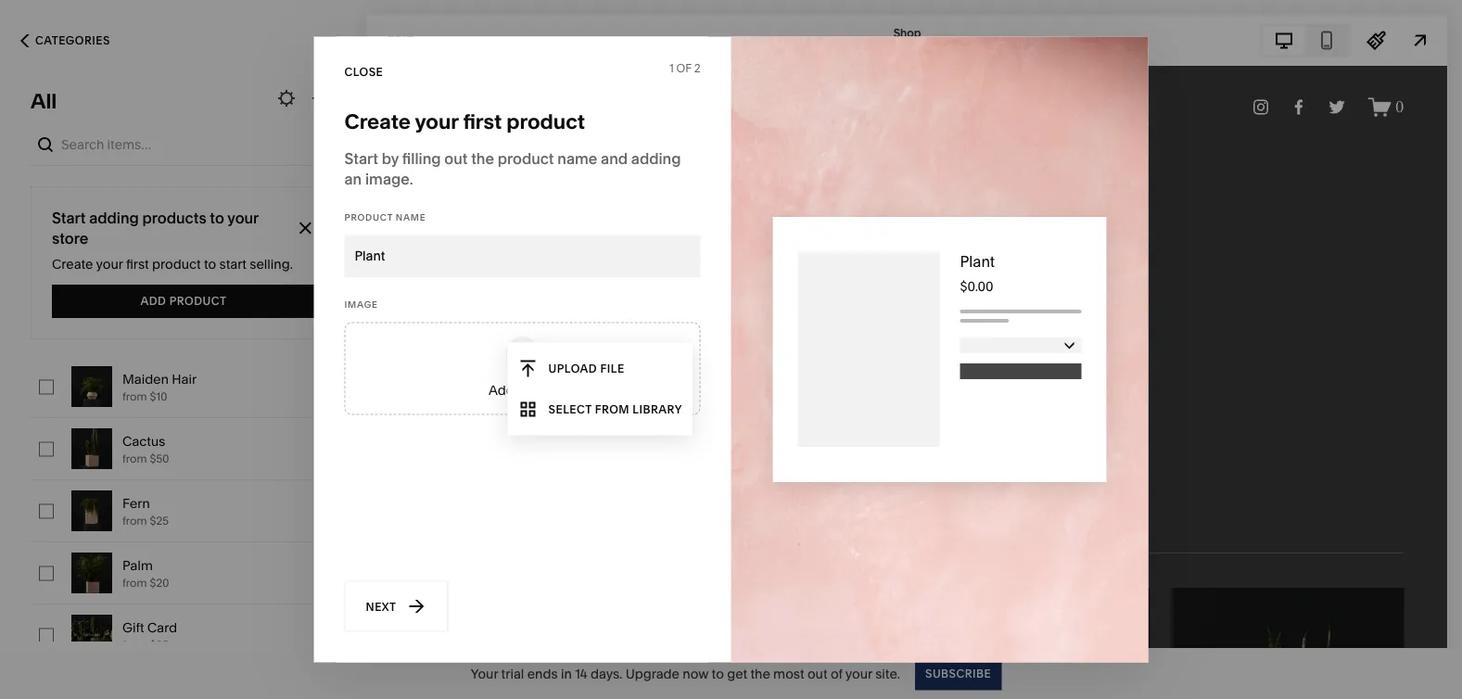 Task type: locate. For each thing, give the bounding box(es) containing it.
product up start by filling out the product name and adding an image. at top left
[[507, 108, 585, 134]]

0 vertical spatial $25
[[150, 514, 169, 528]]

from down fern
[[122, 514, 147, 528]]

edit
[[388, 33, 414, 47]]

0 vertical spatial name
[[558, 150, 598, 168]]

1 horizontal spatial add
[[489, 383, 515, 398]]

1 vertical spatial to
[[204, 256, 216, 272]]

fern
[[122, 496, 150, 511]]

start inside start adding products to your store
[[52, 209, 86, 227]]

menu
[[508, 343, 693, 435]]

close
[[345, 65, 383, 79]]

name left and
[[558, 150, 598, 168]]

menu containing upload file
[[508, 343, 693, 435]]

1 vertical spatial product
[[169, 294, 227, 308]]

0 vertical spatial create
[[345, 108, 411, 134]]

your
[[415, 108, 459, 134], [227, 209, 259, 227], [96, 256, 123, 272], [846, 666, 873, 682]]

0 vertical spatial first
[[463, 108, 502, 134]]

gift card from $25
[[122, 620, 177, 652]]

to
[[210, 209, 224, 227], [204, 256, 216, 272], [712, 666, 724, 682]]

add for add product
[[141, 294, 166, 308]]

0 vertical spatial the
[[471, 150, 494, 168]]

0 horizontal spatial start
[[52, 209, 86, 227]]

0 horizontal spatial out
[[444, 150, 468, 168]]

0 vertical spatial add
[[141, 294, 166, 308]]

add product button
[[52, 285, 315, 318]]

plant
[[960, 252, 995, 270]]

0 horizontal spatial add
[[141, 294, 166, 308]]

add left image
[[489, 383, 515, 398]]

tab list
[[1263, 26, 1348, 55]]

0 horizontal spatial create
[[52, 256, 93, 272]]

4 from from the top
[[122, 576, 147, 590]]

product down an
[[345, 212, 393, 223]]

add down create your first product to start selling.
[[141, 294, 166, 308]]

from
[[122, 390, 147, 403], [122, 452, 147, 466], [122, 514, 147, 528], [122, 576, 147, 590], [122, 638, 147, 652]]

0 vertical spatial out
[[444, 150, 468, 168]]

add
[[141, 294, 166, 308], [489, 383, 515, 398]]

$0.00
[[960, 279, 994, 294]]

first
[[463, 108, 502, 134], [126, 256, 149, 272]]

2 from from the top
[[122, 452, 147, 466]]

1 from from the top
[[122, 390, 147, 403]]

adding inside start by filling out the product name and adding an image.
[[631, 150, 681, 168]]

1 vertical spatial $25
[[150, 638, 169, 652]]

to left start
[[204, 256, 216, 272]]

start inside start by filling out the product name and adding an image.
[[345, 150, 378, 168]]

start up an
[[345, 150, 378, 168]]

name
[[558, 150, 598, 168], [396, 212, 426, 223]]

1 vertical spatial name
[[396, 212, 426, 223]]

3 from from the top
[[122, 514, 147, 528]]

from down palm
[[122, 576, 147, 590]]

create your first product
[[345, 108, 585, 134]]

to inside start adding products to your store
[[210, 209, 224, 227]]

1 vertical spatial start
[[52, 209, 86, 227]]

1 vertical spatial product
[[498, 150, 554, 168]]

edit button
[[376, 23, 426, 57]]

from inside palm from $20
[[122, 576, 147, 590]]

create
[[345, 108, 411, 134], [52, 256, 93, 272]]

$25
[[150, 514, 169, 528], [150, 638, 169, 652]]

first up start by filling out the product name and adding an image. at top left
[[463, 108, 502, 134]]

create up by
[[345, 108, 411, 134]]

products
[[853, 41, 901, 54]]

$25 down card
[[150, 638, 169, 652]]

$20
[[150, 576, 169, 590]]

1 horizontal spatial start
[[345, 150, 378, 168]]

create down store
[[52, 256, 93, 272]]

from inside maiden hair from $10
[[122, 390, 147, 403]]

shop
[[894, 26, 921, 39]]

out right filling
[[444, 150, 468, 168]]

0 vertical spatial product
[[345, 212, 393, 223]]

$25 down fern
[[150, 514, 169, 528]]

product down create your first product
[[498, 150, 554, 168]]

product
[[345, 212, 393, 223], [169, 294, 227, 308]]

image.
[[365, 170, 413, 188]]

0 horizontal spatial product
[[169, 294, 227, 308]]

0 vertical spatial product
[[507, 108, 585, 134]]

image
[[345, 299, 378, 310]]

1 horizontal spatial create
[[345, 108, 411, 134]]

$10
[[150, 390, 167, 403]]

Eucalyptus Face Scrub field
[[355, 245, 690, 266]]

0 horizontal spatial adding
[[89, 209, 139, 227]]

1 vertical spatial the
[[751, 666, 770, 682]]

out
[[444, 150, 468, 168], [808, 666, 828, 682]]

1 vertical spatial first
[[126, 256, 149, 272]]

1 vertical spatial adding
[[89, 209, 139, 227]]

0 horizontal spatial name
[[396, 212, 426, 223]]

palm
[[122, 558, 153, 574]]

2 $25 from the top
[[150, 638, 169, 652]]

out left of at the right bottom of page
[[808, 666, 828, 682]]

palm from $20
[[122, 558, 169, 590]]

cactus from $50
[[122, 434, 169, 466]]

the right get in the bottom of the page
[[751, 666, 770, 682]]

product down create your first product to start selling.
[[169, 294, 227, 308]]

product up "add product"
[[152, 256, 201, 272]]

product
[[507, 108, 585, 134], [498, 150, 554, 168], [152, 256, 201, 272]]

fern from $25
[[122, 496, 169, 528]]

maiden hair from $10
[[122, 371, 197, 403]]

start
[[345, 150, 378, 168], [52, 209, 86, 227]]

1 $25 from the top
[[150, 514, 169, 528]]

add inside button
[[141, 294, 166, 308]]

2 vertical spatial to
[[712, 666, 724, 682]]

start
[[219, 256, 247, 272]]

to left get in the bottom of the page
[[712, 666, 724, 682]]

adding left products
[[89, 209, 139, 227]]

your inside start adding products to your store
[[227, 209, 259, 227]]

1 vertical spatial out
[[808, 666, 828, 682]]

adding
[[631, 150, 681, 168], [89, 209, 139, 227]]

from down the maiden
[[122, 390, 147, 403]]

1 horizontal spatial the
[[751, 666, 770, 682]]

from inside the fern from $25
[[122, 514, 147, 528]]

0 vertical spatial to
[[210, 209, 224, 227]]

site.
[[876, 666, 900, 682]]

image
[[518, 383, 556, 398]]

0 horizontal spatial the
[[471, 150, 494, 168]]

to right products
[[210, 209, 224, 227]]

categories button
[[0, 20, 131, 61]]

0 horizontal spatial first
[[126, 256, 149, 272]]

1 vertical spatial add
[[489, 383, 515, 398]]

selling.
[[250, 256, 293, 272]]

2 vertical spatial product
[[152, 256, 201, 272]]

from down "gift" at the bottom of page
[[122, 638, 147, 652]]

from inside cactus from $50
[[122, 452, 147, 466]]

the inside start by filling out the product name and adding an image.
[[471, 150, 494, 168]]

product inside start by filling out the product name and adding an image.
[[498, 150, 554, 168]]

·
[[904, 41, 906, 54]]

first for create your first product to start selling.
[[126, 256, 149, 272]]

select
[[549, 402, 592, 416]]

cactus
[[122, 434, 165, 449]]

1 horizontal spatial first
[[463, 108, 502, 134]]

add product
[[141, 294, 227, 308]]

upgrade
[[626, 666, 680, 682]]

name down image.
[[396, 212, 426, 223]]

out inside start by filling out the product name and adding an image.
[[444, 150, 468, 168]]

upload file button
[[508, 348, 693, 389]]

first down start adding products to your store
[[126, 256, 149, 272]]

0 vertical spatial start
[[345, 150, 378, 168]]

from down cactus at the left bottom of the page
[[122, 452, 147, 466]]

5 from from the top
[[122, 638, 147, 652]]

the down create your first product
[[471, 150, 494, 168]]

all
[[31, 89, 57, 114]]

your up start
[[227, 209, 259, 227]]

create for create your first product to start selling.
[[52, 256, 93, 272]]

1 horizontal spatial adding
[[631, 150, 681, 168]]

the
[[471, 150, 494, 168], [751, 666, 770, 682]]

1 horizontal spatial name
[[558, 150, 598, 168]]

start up store
[[52, 209, 86, 227]]

0 vertical spatial adding
[[631, 150, 681, 168]]

1 vertical spatial create
[[52, 256, 93, 272]]

from for palm
[[122, 576, 147, 590]]

adding right and
[[631, 150, 681, 168]]



Task type: vqa. For each thing, say whether or not it's contained in the screenshot.
the bottom Custom
no



Task type: describe. For each thing, give the bounding box(es) containing it.
product name
[[345, 212, 426, 223]]

add image
[[489, 383, 556, 398]]

next
[[366, 600, 397, 613]]

1 horizontal spatial out
[[808, 666, 828, 682]]

start for start adding products to your store
[[52, 209, 86, 227]]

of
[[831, 666, 843, 682]]

card
[[147, 620, 177, 636]]

product for create your first product
[[507, 108, 585, 134]]

adding inside start adding products to your store
[[89, 209, 139, 227]]

create for create your first product
[[345, 108, 411, 134]]

2
[[694, 61, 701, 75]]

close button
[[345, 47, 383, 98]]

your right of at the right bottom of page
[[846, 666, 873, 682]]

Search items… text field
[[61, 124, 332, 165]]

file
[[600, 362, 625, 375]]

gift
[[122, 620, 144, 636]]

select from library button
[[508, 389, 693, 430]]

upload file
[[549, 362, 625, 375]]

days.
[[591, 666, 623, 682]]

grid grid
[[0, 356, 367, 667]]

from for fern
[[122, 514, 147, 528]]

most
[[773, 666, 805, 682]]

select from library
[[549, 402, 682, 416]]

$50
[[150, 452, 169, 466]]

start by filling out the product name and adding an image.
[[345, 150, 681, 188]]

by
[[382, 150, 399, 168]]

maiden
[[122, 371, 169, 387]]

categories
[[35, 34, 110, 47]]

of
[[677, 61, 692, 75]]

start for start by filling out the product name and adding an image.
[[345, 150, 378, 168]]

your down start adding products to your store
[[96, 256, 123, 272]]

1
[[669, 61, 674, 75]]

in
[[561, 666, 572, 682]]

library
[[633, 402, 682, 416]]

products
[[142, 209, 206, 227]]

$25 inside 'gift card from $25'
[[150, 638, 169, 652]]

from inside 'gift card from $25'
[[122, 638, 147, 652]]

from for cactus
[[122, 452, 147, 466]]

your trial ends in 14 days. upgrade now to get the most out of your site.
[[471, 666, 900, 682]]

create your first product to start selling.
[[52, 256, 293, 272]]

1 of 2
[[669, 61, 701, 75]]

upload
[[549, 362, 597, 375]]

trial
[[501, 666, 524, 682]]

your up filling
[[415, 108, 459, 134]]

name inside start by filling out the product name and adding an image.
[[558, 150, 598, 168]]

$25 inside the fern from $25
[[150, 514, 169, 528]]

your
[[471, 666, 498, 682]]

14
[[575, 666, 587, 682]]

ends
[[527, 666, 558, 682]]

start adding products to your store
[[52, 209, 259, 247]]

now
[[683, 666, 709, 682]]

shop products · published
[[853, 26, 962, 54]]

and
[[601, 150, 628, 168]]

first for create your first product
[[463, 108, 502, 134]]

next button
[[345, 581, 448, 632]]

from
[[595, 402, 630, 416]]

hair
[[172, 371, 197, 387]]

add for add image
[[489, 383, 515, 398]]

get
[[727, 666, 747, 682]]

an
[[345, 170, 362, 188]]

store
[[52, 229, 88, 247]]

product inside button
[[169, 294, 227, 308]]

plant $0.00
[[960, 252, 995, 294]]

1 horizontal spatial product
[[345, 212, 393, 223]]

product for create your first product to start selling.
[[152, 256, 201, 272]]

filling
[[402, 150, 441, 168]]

published
[[909, 41, 962, 54]]



